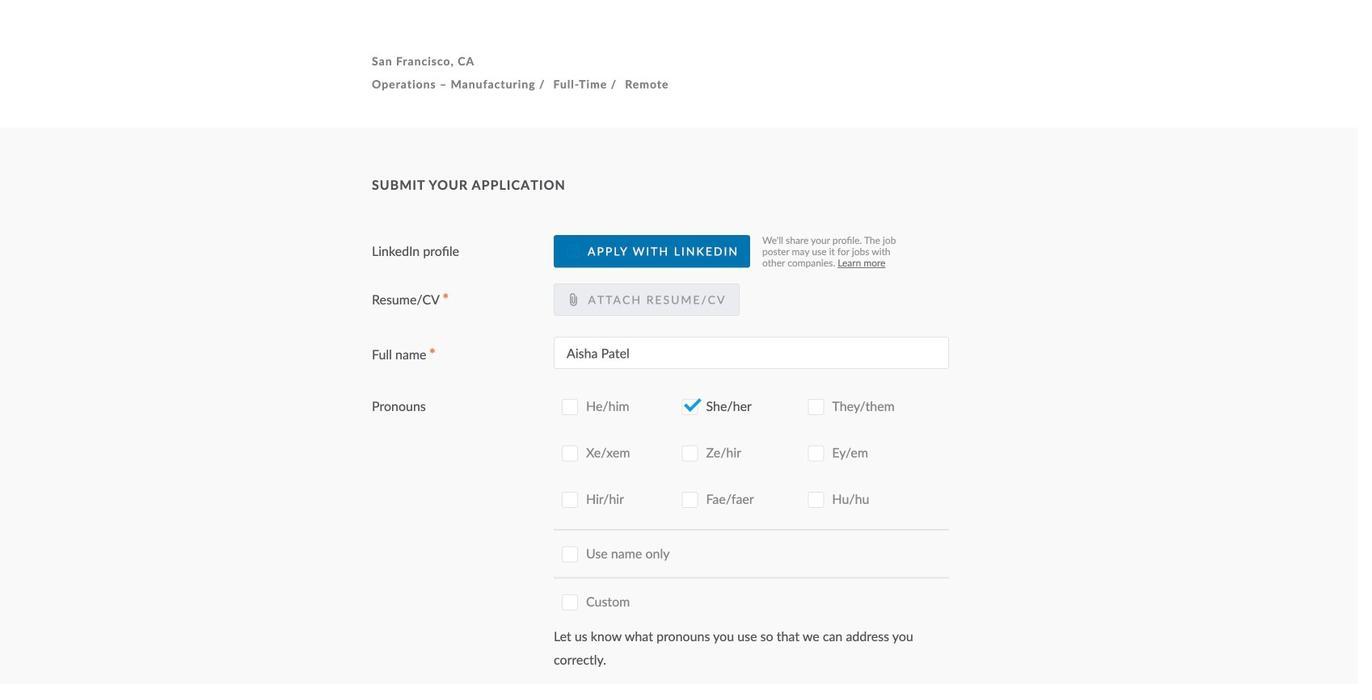 Task type: vqa. For each thing, say whether or not it's contained in the screenshot.
'Paperclip' image
yes



Task type: locate. For each thing, give the bounding box(es) containing it.
None text field
[[554, 337, 949, 370]]

None checkbox
[[562, 400, 578, 416], [682, 400, 698, 416], [562, 446, 578, 462], [682, 446, 698, 462], [562, 492, 578, 509], [682, 492, 698, 509], [562, 400, 578, 416], [682, 400, 698, 416], [562, 446, 578, 462], [682, 446, 698, 462], [562, 492, 578, 509], [682, 492, 698, 509]]

None checkbox
[[808, 400, 824, 416], [808, 446, 824, 462], [808, 492, 824, 509], [562, 547, 578, 563], [562, 595, 578, 611], [808, 400, 824, 416], [808, 446, 824, 462], [808, 492, 824, 509], [562, 547, 578, 563], [562, 595, 578, 611]]

paperclip image
[[567, 294, 580, 306]]



